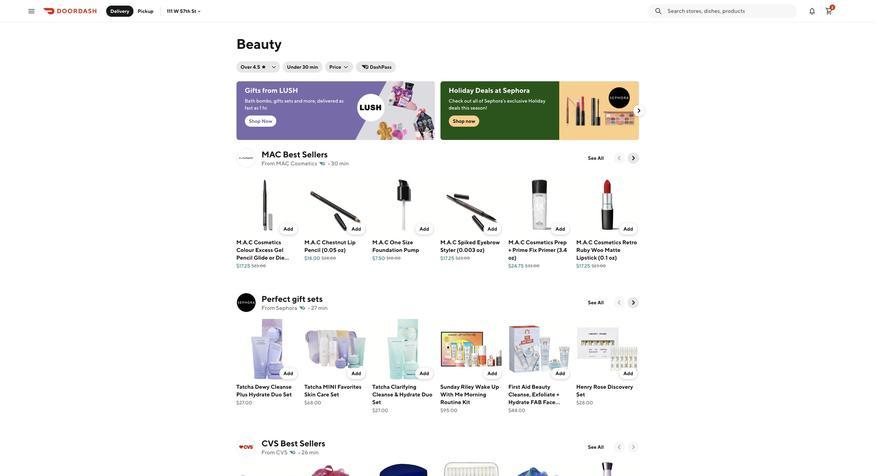 Task type: locate. For each thing, give the bounding box(es) containing it.
sellers for cvs best sellers
[[300, 439, 326, 449]]

cleanse inside tatcha clarifying cleanse & hydrate duo set $27.00
[[373, 392, 394, 398]]

1 vertical spatial see
[[589, 300, 597, 306]]

1 horizontal spatial as
[[339, 98, 344, 104]]

pencil
[[305, 247, 321, 254], [237, 255, 253, 261]]

delivery
[[110, 8, 129, 14]]

0 vertical spatial sellers
[[302, 150, 328, 159]]

delivery button
[[106, 5, 134, 17]]

1 vertical spatial from
[[262, 305, 275, 312]]

0 vertical spatial previous button of carousel image
[[616, 155, 623, 162]]

see for cvs best sellers
[[589, 445, 597, 451]]

0 vertical spatial see all link
[[584, 153, 609, 164]]

shop now
[[249, 119, 273, 124]]

m.a.c inside m.a.c spiked eyebrow styler (0.003 oz) $17.25 $23.00
[[441, 239, 457, 246]]

shop inside shop now button
[[453, 119, 465, 124]]

0 horizontal spatial sets
[[285, 98, 293, 104]]

1 vertical spatial see all link
[[584, 298, 609, 309]]

0 horizontal spatial •
[[298, 450, 301, 457]]

tatcha inside tatcha mini favorites skin care set $68.00
[[305, 384, 322, 391]]

1 horizontal spatial hydrate
[[400, 392, 421, 398]]

1 horizontal spatial $27.00
[[373, 408, 388, 414]]

1 vertical spatial +
[[557, 392, 560, 398]]

0 vertical spatial 30
[[303, 64, 309, 70]]

holiday right the 'exclusive'
[[529, 98, 546, 104]]

1 vertical spatial beauty
[[532, 384, 551, 391]]

m.a.c inside m.a.c cosmetics prep + prime fix primer (3.4 oz) $24.75 $33.00
[[509, 239, 525, 246]]

$18.00
[[305, 256, 320, 261]]

m.a.c
[[237, 239, 253, 246], [305, 239, 321, 246], [373, 239, 389, 246], [441, 239, 457, 246], [509, 239, 525, 246], [577, 239, 593, 246]]

duo
[[271, 392, 282, 398], [422, 392, 433, 398]]

2 vertical spatial see all link
[[584, 442, 609, 453]]

retro
[[623, 239, 638, 246]]

1 horizontal spatial pencil
[[305, 247, 321, 254]]

mini
[[323, 384, 337, 391]]

see all link for mac best sellers
[[584, 153, 609, 164]]

1 vertical spatial next button of carousel image
[[630, 444, 637, 451]]

1 vertical spatial pencil
[[237, 255, 253, 261]]

2 horizontal spatial tatcha
[[373, 384, 390, 391]]

cvs up the from cvs
[[262, 439, 279, 449]]

m.a.c up ruby
[[577, 239, 593, 246]]

tatcha left clarifying
[[373, 384, 390, 391]]

next button of carousel image for cvs best sellers
[[630, 444, 637, 451]]

add for tatcha clarifying cleanse & hydrate duo set
[[420, 371, 430, 377]]

0 vertical spatial best
[[283, 150, 301, 159]]

m.a.c up styler at right bottom
[[441, 239, 457, 246]]

oz) inside m.a.c cosmetics retro ruby woo matte lipstick (0.1 oz) $17.25 $23.00
[[609, 255, 618, 261]]

0 horizontal spatial cleanse
[[271, 384, 292, 391]]

kit inside the sunday riley wake up with me morning routine kit $95.00
[[463, 400, 471, 406]]

foundation
[[373, 247, 403, 254]]

1 vertical spatial all
[[598, 300, 604, 306]]

best up the from cvs
[[281, 439, 298, 449]]

add for m.a.c cosmetics colour excess gel pencil glide or die eyeliner (0.01 oz)
[[284, 226, 293, 232]]

sephora up the 'exclusive'
[[503, 86, 530, 94]]

oz) inside m.a.c cosmetics prep + prime fix primer (3.4 oz) $24.75 $33.00
[[509, 255, 517, 261]]

favorites
[[338, 384, 362, 391]]

m.a.c inside m.a.c chestnut lip pencil (0.05 oz) $18.00 $24.00
[[305, 239, 321, 246]]

riley
[[461, 384, 474, 391]]

cleanse left &
[[373, 392, 394, 398]]

kit down me
[[463, 400, 471, 406]]

0 vertical spatial see all
[[589, 156, 604, 161]]

duo left with
[[422, 392, 433, 398]]

oz) down eyebrow
[[477, 247, 485, 254]]

m.a.c inside m.a.c one size foundation pump $7.50 $10.00
[[373, 239, 389, 246]]

see
[[589, 156, 597, 161], [589, 300, 597, 306], [589, 445, 597, 451]]

see all for mac best sellers
[[589, 156, 604, 161]]

$23.00 down (0.1
[[592, 264, 607, 269]]

next button of carousel image for mac best sellers
[[630, 155, 637, 162]]

0 horizontal spatial hydrate
[[249, 392, 270, 398]]

min for perfect gift sets
[[319, 305, 328, 312]]

2 next button of carousel image from the top
[[630, 444, 637, 451]]

cosmetics inside m.a.c cosmetics prep + prime fix primer (3.4 oz) $24.75 $33.00
[[526, 239, 554, 246]]

gifts from lush
[[245, 86, 298, 94]]

$23.00 down (0.003
[[456, 256, 470, 261]]

0 vertical spatial •
[[328, 160, 330, 167]]

2 from from the top
[[262, 305, 275, 312]]

see for perfect gift sets
[[589, 300, 597, 306]]

0 vertical spatial sets
[[285, 98, 293, 104]]

hydrate inside tatcha dewy cleanse plus hydrate duo set $27.00
[[249, 392, 270, 398]]

0 horizontal spatial as
[[254, 105, 259, 111]]

m.a.c for m.a.c spiked eyebrow styler (0.003 oz) $17.25 $23.00
[[441, 239, 457, 246]]

2 tatcha from the left
[[305, 384, 322, 391]]

0 vertical spatial from
[[262, 160, 275, 167]]

1 horizontal spatial •
[[308, 305, 310, 312]]

1 tatcha from the left
[[237, 384, 254, 391]]

next button of carousel image
[[630, 155, 637, 162], [630, 444, 637, 451]]

hydrate inside tatcha clarifying cleanse & hydrate duo set $27.00
[[400, 392, 421, 398]]

6 m.a.c from the left
[[577, 239, 593, 246]]

cosmetics
[[291, 160, 317, 167], [254, 239, 281, 246], [526, 239, 554, 246], [594, 239, 622, 246]]

oz) down die
[[274, 262, 282, 269]]

3 all from the top
[[598, 445, 604, 451]]

0 vertical spatial mac
[[262, 150, 281, 159]]

30 inside button
[[303, 64, 309, 70]]

cosmetics for m.a.c cosmetics retro ruby woo matte lipstick (0.1 oz) $17.25 $23.00
[[594, 239, 622, 246]]

3 from from the top
[[262, 450, 275, 457]]

eyeliner
[[237, 262, 258, 269]]

m.a.c inside m.a.c cosmetics retro ruby woo matte lipstick (0.1 oz) $17.25 $23.00
[[577, 239, 593, 246]]

oz) down chestnut
[[338, 247, 346, 254]]

cosmetics down mac best sellers
[[291, 160, 317, 167]]

1 see all from the top
[[589, 156, 604, 161]]

as right delivered
[[339, 98, 344, 104]]

1 vertical spatial previous button of carousel image
[[616, 300, 623, 307]]

1 vertical spatial •
[[308, 305, 310, 312]]

under
[[287, 64, 302, 70]]

2 see from the top
[[589, 300, 597, 306]]

faves
[[509, 407, 524, 414]]

see all for perfect gift sets
[[589, 300, 604, 306]]

see for mac best sellers
[[589, 156, 597, 161]]

see all link
[[584, 153, 609, 164], [584, 298, 609, 309], [584, 442, 609, 453]]

best for cvs
[[281, 439, 298, 449]]

1 horizontal spatial duo
[[422, 392, 433, 398]]

0 horizontal spatial shop
[[249, 119, 261, 124]]

min for cvs best sellers
[[309, 450, 319, 457]]

1 horizontal spatial $17.25
[[441, 256, 455, 261]]

kit left (oz)
[[525, 407, 533, 414]]

over 4.5
[[241, 64, 260, 70]]

1 m.a.c from the left
[[237, 239, 253, 246]]

1 vertical spatial cleanse
[[373, 392, 394, 398]]

(0.05
[[322, 247, 337, 254]]

3 see all from the top
[[589, 445, 604, 451]]

1 horizontal spatial holiday
[[529, 98, 546, 104]]

0 horizontal spatial $23.00
[[252, 264, 266, 269]]

1 vertical spatial kit
[[525, 407, 533, 414]]

m.a.c for m.a.c chestnut lip pencil (0.05 oz) $18.00 $24.00
[[305, 239, 321, 246]]

m.a.c up prime
[[509, 239, 525, 246]]

0 horizontal spatial holiday
[[449, 86, 474, 94]]

previous button of carousel image
[[616, 155, 623, 162], [616, 300, 623, 307]]

matte
[[605, 247, 621, 254]]

1 vertical spatial best
[[281, 439, 298, 449]]

lush
[[279, 86, 298, 94]]

2 vertical spatial from
[[262, 450, 275, 457]]

sellers up • 30 min
[[302, 150, 328, 159]]

hydrate for clarifying
[[400, 392, 421, 398]]

hydrate down the dewy on the left of the page
[[249, 392, 270, 398]]

2 all from the top
[[598, 300, 604, 306]]

m.a.c cosmetics retro ruby woo matte lipstick (0.1 oz) $17.25 $23.00
[[577, 239, 638, 269]]

me
[[455, 392, 463, 398]]

1 see all link from the top
[[584, 153, 609, 164]]

0 horizontal spatial $27.00
[[237, 401, 252, 406]]

$23.00 inside $17.25 $23.00
[[252, 264, 266, 269]]

2 horizontal spatial $17.25
[[577, 264, 591, 269]]

m.a.c inside m.a.c cosmetics colour excess gel pencil glide or die eyeliner (0.01 oz)
[[237, 239, 253, 246]]

1 next button of carousel image from the top
[[630, 155, 637, 162]]

0 vertical spatial +
[[509, 247, 512, 254]]

m.a.c for m.a.c cosmetics prep + prime fix primer (3.4 oz) $24.75 $33.00
[[509, 239, 525, 246]]

1 vertical spatial sellers
[[300, 439, 326, 449]]

1 horizontal spatial 30
[[331, 160, 339, 167]]

1 vertical spatial mac
[[276, 160, 290, 167]]

cosmetics inside m.a.c cosmetics colour excess gel pencil glide or die eyeliner (0.01 oz)
[[254, 239, 281, 246]]

1 shop from the left
[[249, 119, 261, 124]]

plus
[[237, 392, 248, 398]]

0 vertical spatial holiday
[[449, 86, 474, 94]]

previous button of carousel image
[[616, 444, 623, 451]]

add button
[[280, 224, 298, 235], [280, 224, 298, 235], [348, 224, 366, 235], [348, 224, 366, 235], [416, 224, 434, 235], [416, 224, 434, 235], [484, 224, 502, 235], [484, 224, 502, 235], [552, 224, 570, 235], [552, 224, 570, 235], [620, 224, 638, 235], [620, 224, 638, 235], [280, 368, 298, 380], [280, 368, 298, 380], [348, 368, 366, 380], [348, 368, 366, 380], [416, 368, 434, 380], [416, 368, 434, 380], [484, 368, 502, 380], [484, 368, 502, 380], [552, 368, 570, 380], [552, 368, 570, 380], [620, 368, 638, 380], [620, 368, 638, 380]]

1 horizontal spatial kit
[[525, 407, 533, 414]]

skin
[[305, 392, 316, 398]]

1 vertical spatial see all
[[589, 300, 604, 306]]

sephora down perfect gift sets
[[276, 305, 297, 312]]

die
[[276, 255, 285, 261]]

holiday up check
[[449, 86, 474, 94]]

2 shop from the left
[[453, 119, 465, 124]]

pickup button
[[134, 5, 158, 17]]

2 horizontal spatial $23.00
[[592, 264, 607, 269]]

cleanse right the dewy on the left of the page
[[271, 384, 292, 391]]

2 duo from the left
[[422, 392, 433, 398]]

cleanse for dewy
[[271, 384, 292, 391]]

bombs,
[[257, 98, 273, 104]]

cosmetics inside m.a.c cosmetics retro ruby woo matte lipstick (0.1 oz) $17.25 $23.00
[[594, 239, 622, 246]]

duo for dewy
[[271, 392, 282, 398]]

add for tatcha dewy cleanse plus hydrate duo set
[[284, 371, 293, 377]]

from down mac best sellers
[[262, 160, 275, 167]]

best up from mac cosmetics
[[283, 150, 301, 159]]

1 see from the top
[[589, 156, 597, 161]]

pencil down colour
[[237, 255, 253, 261]]

$27.00 for tatcha clarifying cleanse & hydrate duo set
[[373, 408, 388, 414]]

1 horizontal spatial sets
[[308, 294, 323, 304]]

shop
[[249, 119, 261, 124], [453, 119, 465, 124]]

0 vertical spatial as
[[339, 98, 344, 104]]

duo left skin
[[271, 392, 282, 398]]

0 vertical spatial $27.00
[[237, 401, 252, 406]]

$17.25 inside m.a.c cosmetics retro ruby woo matte lipstick (0.1 oz) $17.25 $23.00
[[577, 264, 591, 269]]

m.a.c for m.a.c cosmetics colour excess gel pencil glide or die eyeliner (0.01 oz)
[[237, 239, 253, 246]]

4 m.a.c from the left
[[441, 239, 457, 246]]

kit
[[463, 400, 471, 406], [525, 407, 533, 414]]

1 vertical spatial 30
[[331, 160, 339, 167]]

1 vertical spatial sets
[[308, 294, 323, 304]]

111 w 57th st
[[167, 8, 196, 14]]

tatcha clarifying cleanse & hydrate duo set image
[[373, 319, 435, 381]]

beauty
[[237, 36, 282, 52], [532, 384, 551, 391]]

0 vertical spatial next button of carousel image
[[630, 155, 637, 162]]

from down "cvs best sellers"
[[262, 450, 275, 457]]

pencil up $18.00
[[305, 247, 321, 254]]

duo inside tatcha dewy cleanse plus hydrate duo set $27.00
[[271, 392, 282, 398]]

1 horizontal spatial sephora
[[503, 86, 530, 94]]

shop left the now
[[453, 119, 465, 124]]

from down perfect
[[262, 305, 275, 312]]

eyebrow
[[477, 239, 500, 246]]

2 vertical spatial all
[[598, 445, 604, 451]]

2 see all from the top
[[589, 300, 604, 306]]

1 horizontal spatial beauty
[[532, 384, 551, 391]]

0 horizontal spatial tatcha
[[237, 384, 254, 391]]

oz) up $24.75
[[509, 255, 517, 261]]

$17.25 down styler at right bottom
[[441, 256, 455, 261]]

$44.00
[[509, 408, 526, 414]]

0 horizontal spatial duo
[[271, 392, 282, 398]]

• for cvs best sellers
[[298, 450, 301, 457]]

$17.25 down colour
[[237, 264, 250, 269]]

tatcha
[[237, 384, 254, 391], [305, 384, 322, 391], [373, 384, 390, 391]]

add for tatcha mini favorites skin care set
[[352, 371, 361, 377]]

cosmetics for m.a.c cosmetics prep + prime fix primer (3.4 oz) $24.75 $33.00
[[526, 239, 554, 246]]

+ right 'exfoliate'
[[557, 392, 560, 398]]

m.a.c up $18.00
[[305, 239, 321, 246]]

deals
[[476, 86, 494, 94]]

hydrate down clarifying
[[400, 392, 421, 398]]

2 button
[[823, 4, 837, 18]]

m.a.c for m.a.c cosmetics retro ruby woo matte lipstick (0.1 oz) $17.25 $23.00
[[577, 239, 593, 246]]

lipstick
[[577, 255, 597, 261]]

aid
[[522, 384, 531, 391]]

1 vertical spatial $27.00
[[373, 408, 388, 414]]

30 for under
[[303, 64, 309, 70]]

gifts
[[274, 98, 284, 104]]

1 previous button of carousel image from the top
[[616, 155, 623, 162]]

1 from from the top
[[262, 160, 275, 167]]

1 all from the top
[[598, 156, 604, 161]]

under 30 min
[[287, 64, 318, 70]]

2 horizontal spatial hydrate
[[509, 400, 530, 406]]

see all link for perfect gift sets
[[584, 298, 609, 309]]

oz) down matte on the bottom
[[609, 255, 618, 261]]

+ inside first aid beauty cleanse, exfoliate + hydrate fab face faves kit (oz)
[[557, 392, 560, 398]]

0 vertical spatial all
[[598, 156, 604, 161]]

cvs health cotton swabs paper stick (50 ct) image
[[441, 463, 503, 477]]

3 see all link from the top
[[584, 442, 609, 453]]

0 vertical spatial see
[[589, 156, 597, 161]]

2 vertical spatial see all
[[589, 445, 604, 451]]

3 tatcha from the left
[[373, 384, 390, 391]]

beauty up over 4.5 button
[[237, 36, 282, 52]]

sets up 27
[[308, 294, 323, 304]]

cosmetics up matte on the bottom
[[594, 239, 622, 246]]

best for mac
[[283, 150, 301, 159]]

oz) inside m.a.c spiked eyebrow styler (0.003 oz) $17.25 $23.00
[[477, 247, 485, 254]]

1 vertical spatial sephora
[[276, 305, 297, 312]]

discovery
[[608, 384, 634, 391]]

cosmetics up fix
[[526, 239, 554, 246]]

2 horizontal spatial •
[[328, 160, 330, 167]]

0 vertical spatial cleanse
[[271, 384, 292, 391]]

add for m.a.c cosmetics prep + prime fix primer (3.4 oz)
[[556, 226, 566, 232]]

2 vertical spatial see
[[589, 445, 597, 451]]

tatcha up skin
[[305, 384, 322, 391]]

0 horizontal spatial beauty
[[237, 36, 282, 52]]

0 vertical spatial kit
[[463, 400, 471, 406]]

sets left and
[[285, 98, 293, 104]]

1 horizontal spatial tatcha
[[305, 384, 322, 391]]

mac up from mac cosmetics
[[262, 150, 281, 159]]

&
[[395, 392, 398, 398]]

duo inside tatcha clarifying cleanse & hydrate duo set $27.00
[[422, 392, 433, 398]]

hydrate down cleanse,
[[509, 400, 530, 406]]

shop inside shop now button
[[249, 119, 261, 124]]

as left 1
[[254, 105, 259, 111]]

tatcha mini favorites skin care set $68.00
[[305, 384, 362, 406]]

mac down mac best sellers
[[276, 160, 290, 167]]

$27.00 inside tatcha dewy cleanse plus hydrate duo set $27.00
[[237, 401, 252, 406]]

(0.01
[[259, 262, 273, 269]]

first
[[509, 384, 521, 391]]

3 items, open order cart image
[[826, 7, 834, 15]]

1 vertical spatial cvs
[[276, 450, 288, 457]]

see all link for cvs best sellers
[[584, 442, 609, 453]]

cvs down "cvs best sellers"
[[276, 450, 288, 457]]

tatcha up 'plus'
[[237, 384, 254, 391]]

tatcha inside tatcha dewy cleanse plus hydrate duo set $27.00
[[237, 384, 254, 391]]

2 vertical spatial •
[[298, 450, 301, 457]]

$27.00 inside tatcha clarifying cleanse & hydrate duo set $27.00
[[373, 408, 388, 414]]

previous button of carousel image for mac best sellers
[[616, 155, 623, 162]]

+ left prime
[[509, 247, 512, 254]]

0 horizontal spatial sephora
[[276, 305, 297, 312]]

perfect gift sets
[[262, 294, 323, 304]]

+
[[509, 247, 512, 254], [557, 392, 560, 398]]

m.a.c cosmetics colour excess gel pencil glide or die eyeliner (0.01 oz)
[[237, 239, 285, 269]]

holiday
[[449, 86, 474, 94], [529, 98, 546, 104]]

Store search: begin typing to search for stores available on DoorDash text field
[[668, 7, 793, 15]]

m.a.c up foundation
[[373, 239, 389, 246]]

m.a.c up colour
[[237, 239, 253, 246]]

all
[[473, 98, 478, 104]]

add for henry rose discovery set
[[624, 371, 634, 377]]

1 duo from the left
[[271, 392, 282, 398]]

• for mac best sellers
[[328, 160, 330, 167]]

1 horizontal spatial cleanse
[[373, 392, 394, 398]]

oz) inside m.a.c chestnut lip pencil (0.05 oz) $18.00 $24.00
[[338, 247, 346, 254]]

1 horizontal spatial +
[[557, 392, 560, 398]]

dashpass
[[370, 64, 392, 70]]

2 previous button of carousel image from the top
[[616, 300, 623, 307]]

hr.
[[263, 105, 268, 111]]

m.a.c for m.a.c one size foundation pump $7.50 $10.00
[[373, 239, 389, 246]]

57th
[[180, 8, 191, 14]]

add for m.a.c cosmetics retro ruby woo matte lipstick (0.1 oz)
[[624, 226, 634, 232]]

5 m.a.c from the left
[[509, 239, 525, 246]]

tatcha inside tatcha clarifying cleanse & hydrate duo set $27.00
[[373, 384, 390, 391]]

tatcha dewy cleanse plus hydrate duo set image
[[237, 319, 299, 381]]

2 see all link from the top
[[584, 298, 609, 309]]

sunday
[[441, 384, 460, 391]]

$10.00
[[387, 256, 401, 261]]

beauty up 'exfoliate'
[[532, 384, 551, 391]]

cosmetics up excess
[[254, 239, 281, 246]]

$17.25
[[441, 256, 455, 261], [237, 264, 250, 269], [577, 264, 591, 269]]

0 horizontal spatial pencil
[[237, 255, 253, 261]]

min for mac best sellers
[[340, 160, 349, 167]]

1
[[260, 105, 262, 111]]

set inside tatcha mini favorites skin care set $68.00
[[331, 392, 339, 398]]

$23.00 inside m.a.c spiked eyebrow styler (0.003 oz) $17.25 $23.00
[[456, 256, 470, 261]]

3 see from the top
[[589, 445, 597, 451]]

sets
[[285, 98, 293, 104], [308, 294, 323, 304]]

$23.00 down glide
[[252, 264, 266, 269]]

shop left now
[[249, 119, 261, 124]]

all
[[598, 156, 604, 161], [598, 300, 604, 306], [598, 445, 604, 451]]

1 vertical spatial holiday
[[529, 98, 546, 104]]

$17.25 down lipstick
[[577, 264, 591, 269]]

from
[[262, 160, 275, 167], [262, 305, 275, 312], [262, 450, 275, 457]]

next button of carousel image
[[636, 107, 643, 114], [630, 300, 637, 307]]

0 horizontal spatial 30
[[303, 64, 309, 70]]

$17.25 inside m.a.c spiked eyebrow styler (0.003 oz) $17.25 $23.00
[[441, 256, 455, 261]]

0 horizontal spatial kit
[[463, 400, 471, 406]]

see all for cvs best sellers
[[589, 445, 604, 451]]

cleanse inside tatcha dewy cleanse plus hydrate duo set $27.00
[[271, 384, 292, 391]]

sellers up "• 26 min"
[[300, 439, 326, 449]]

0 vertical spatial pencil
[[305, 247, 321, 254]]

3 m.a.c from the left
[[373, 239, 389, 246]]

tatcha for skin
[[305, 384, 322, 391]]

1 horizontal spatial shop
[[453, 119, 465, 124]]

2 m.a.c from the left
[[305, 239, 321, 246]]

gel
[[274, 247, 284, 254]]

0 horizontal spatial +
[[509, 247, 512, 254]]

mac
[[262, 150, 281, 159], [276, 160, 290, 167]]

ruby
[[577, 247, 591, 254]]

1 horizontal spatial $23.00
[[456, 256, 470, 261]]



Task type: vqa. For each thing, say whether or not it's contained in the screenshot.
'430' within the 430 Stitt Rd Charlotte, NC
no



Task type: describe. For each thing, give the bounding box(es) containing it.
gift
[[292, 294, 306, 304]]

$24.75
[[509, 264, 524, 269]]

spiked
[[458, 239, 476, 246]]

• for perfect gift sets
[[308, 305, 310, 312]]

add for first aid beauty cleanse, exfoliate + hydrate fab face faves kit (oz)
[[556, 371, 566, 377]]

perfect
[[262, 294, 291, 304]]

bath bombs, gifts sets and more, delivered as fast as 1 hr.
[[245, 98, 344, 111]]

this
[[462, 105, 470, 111]]

care
[[317, 392, 329, 398]]

$28.00
[[577, 401, 594, 406]]

cleanse,
[[509, 392, 531, 398]]

pump
[[404, 247, 420, 254]]

at
[[495, 86, 502, 94]]

add for m.a.c spiked eyebrow styler (0.003 oz)
[[488, 226, 498, 232]]

henry rose discovery set $28.00
[[577, 384, 634, 406]]

m.a.c spiked eyebrow styler (0.003 oz) $17.25 $23.00
[[441, 239, 500, 261]]

under 30 min button
[[283, 62, 323, 73]]

holiday deals at sephora
[[449, 86, 530, 94]]

tatcha mini favorites skin care set image
[[305, 319, 367, 381]]

$95.00
[[441, 408, 458, 414]]

2
[[832, 5, 834, 9]]

$27.00 for tatcha dewy cleanse plus hydrate duo set
[[237, 401, 252, 406]]

add for sunday riley wake up with me morning routine kit
[[488, 371, 498, 377]]

• 27 min
[[308, 305, 328, 312]]

m.a.c cosmetics prep + prime fix primer (3.4 oz) image
[[509, 174, 571, 236]]

out
[[465, 98, 472, 104]]

m.a.c cosmetics retro ruby woo matte lipstick (0.1 oz) image
[[577, 174, 639, 236]]

price button
[[325, 62, 353, 73]]

mac best sellers
[[262, 150, 328, 159]]

$7.50
[[373, 256, 385, 261]]

more,
[[304, 98, 316, 104]]

m.a.c cosmetics colour excess gel pencil glide or die eyeliner (0.01 oz) image
[[237, 174, 299, 236]]

all for mac best sellers
[[598, 156, 604, 161]]

henry rose discovery set image
[[577, 319, 639, 381]]

notification bell image
[[809, 7, 817, 15]]

4.5
[[253, 64, 260, 70]]

over 4.5 button
[[237, 62, 280, 73]]

1 vertical spatial next button of carousel image
[[630, 300, 637, 307]]

add for m.a.c one size foundation pump
[[420, 226, 430, 232]]

beauty inside first aid beauty cleanse, exfoliate + hydrate fab face faves kit (oz)
[[532, 384, 551, 391]]

from for mac best sellers
[[262, 160, 275, 167]]

pickup
[[138, 8, 154, 14]]

$24.00
[[322, 256, 336, 261]]

tatcha for plus
[[237, 384, 254, 391]]

rose
[[594, 384, 607, 391]]

+ inside m.a.c cosmetics prep + prime fix primer (3.4 oz) $24.75 $33.00
[[509, 247, 512, 254]]

from
[[263, 86, 278, 94]]

(0.1
[[599, 255, 608, 261]]

set inside henry rose discovery set $28.00
[[577, 392, 586, 398]]

111 w 57th st button
[[167, 8, 202, 14]]

m.a.c chestnut lip pencil (0.05 oz) image
[[305, 174, 367, 236]]

dashpass button
[[356, 62, 396, 73]]

up
[[492, 384, 500, 391]]

st
[[192, 8, 196, 14]]

from sephora
[[262, 305, 297, 312]]

or
[[269, 255, 275, 261]]

0 vertical spatial beauty
[[237, 36, 282, 52]]

check out all of sephora's exclusive holiday deals this season!
[[449, 98, 546, 111]]

(oz)
[[534, 407, 544, 414]]

0 vertical spatial sephora
[[503, 86, 530, 94]]

morning
[[465, 392, 487, 398]]

colour
[[237, 247, 254, 254]]

primer
[[539, 247, 556, 254]]

open menu image
[[27, 7, 36, 15]]

shop for holiday
[[453, 119, 465, 124]]

of
[[479, 98, 484, 104]]

cosmetics for m.a.c cosmetics colour excess gel pencil glide or die eyeliner (0.01 oz)
[[254, 239, 281, 246]]

fast
[[245, 105, 253, 111]]

sunday riley wake up with me morning routine kit image
[[441, 319, 503, 381]]

exfoliate
[[532, 392, 556, 398]]

min inside under 30 min button
[[310, 64, 318, 70]]

(3.4
[[557, 247, 567, 254]]

exclusive
[[507, 98, 528, 104]]

sunday riley wake up with me morning routine kit $95.00
[[441, 384, 500, 414]]

0 vertical spatial cvs
[[262, 439, 279, 449]]

$33.00
[[526, 264, 540, 269]]

cleanse for clarifying
[[373, 392, 394, 398]]

1 vertical spatial as
[[254, 105, 259, 111]]

hydrate inside first aid beauty cleanse, exfoliate + hydrate fab face faves kit (oz)
[[509, 400, 530, 406]]

lip
[[348, 239, 356, 246]]

woo
[[592, 247, 604, 254]]

kit inside first aid beauty cleanse, exfoliate + hydrate fab face faves kit (oz)
[[525, 407, 533, 414]]

30 for •
[[331, 160, 339, 167]]

prep
[[555, 239, 567, 246]]

shop for gifts
[[249, 119, 261, 124]]

fix
[[530, 247, 538, 254]]

now
[[262, 119, 273, 124]]

from for perfect gift sets
[[262, 305, 275, 312]]

shop now button
[[245, 116, 277, 127]]

duo for clarifying
[[422, 392, 433, 398]]

previous button of carousel image for perfect gift sets
[[616, 300, 623, 307]]

deals
[[449, 105, 461, 111]]

oz) inside m.a.c cosmetics colour excess gel pencil glide or die eyeliner (0.01 oz)
[[274, 262, 282, 269]]

$23.00 inside m.a.c cosmetics retro ruby woo matte lipstick (0.1 oz) $17.25 $23.00
[[592, 264, 607, 269]]

m.a.c cosmetics prep + prime fix primer (3.4 oz) $24.75 $33.00
[[509, 239, 567, 269]]

sellers for mac best sellers
[[302, 150, 328, 159]]

all for cvs best sellers
[[598, 445, 604, 451]]

(0.003
[[457, 247, 476, 254]]

holiday inside 'check out all of sephora's exclusive holiday deals this season!'
[[529, 98, 546, 104]]

season!
[[471, 105, 488, 111]]

shop now button
[[449, 116, 480, 127]]

m.a.c one size foundation pump image
[[373, 174, 435, 236]]

set inside tatcha dewy cleanse plus hydrate duo set $27.00
[[283, 392, 292, 398]]

111
[[167, 8, 173, 14]]

0 vertical spatial next button of carousel image
[[636, 107, 643, 114]]

all for perfect gift sets
[[598, 300, 604, 306]]

fab
[[531, 400, 542, 406]]

m.a.c chestnut lip pencil (0.05 oz) $18.00 $24.00
[[305, 239, 356, 261]]

dewy
[[255, 384, 270, 391]]

m.a.c one size foundation pump $7.50 $10.00
[[373, 239, 420, 261]]

delivered
[[317, 98, 338, 104]]

hydrate for dewy
[[249, 392, 270, 398]]

add for m.a.c chestnut lip pencil (0.05 oz)
[[352, 226, 361, 232]]

bath
[[245, 98, 256, 104]]

pencil inside m.a.c cosmetics colour excess gel pencil glide or die eyeliner (0.01 oz)
[[237, 255, 253, 261]]

from for cvs best sellers
[[262, 450, 275, 457]]

m.a.c spiked eyebrow styler (0.003 oz) image
[[441, 174, 503, 236]]

0 horizontal spatial $17.25
[[237, 264, 250, 269]]

clarifying
[[391, 384, 417, 391]]

wake
[[476, 384, 491, 391]]

pencil inside m.a.c chestnut lip pencil (0.05 oz) $18.00 $24.00
[[305, 247, 321, 254]]

size
[[403, 239, 413, 246]]

sets inside bath bombs, gifts sets and more, delivered as fast as 1 hr.
[[285, 98, 293, 104]]

prime
[[513, 247, 528, 254]]

cvs best sellers
[[262, 439, 326, 449]]

chestnut
[[322, 239, 347, 246]]

tatcha for &
[[373, 384, 390, 391]]

price
[[330, 64, 342, 70]]

excess
[[255, 247, 273, 254]]

with
[[441, 392, 454, 398]]

henry
[[577, 384, 593, 391]]

first aid beauty cleanse, exfoliate + hydrate fab face faves kit (oz) image
[[509, 319, 571, 381]]

set inside tatcha clarifying cleanse & hydrate duo set $27.00
[[373, 400, 381, 406]]



